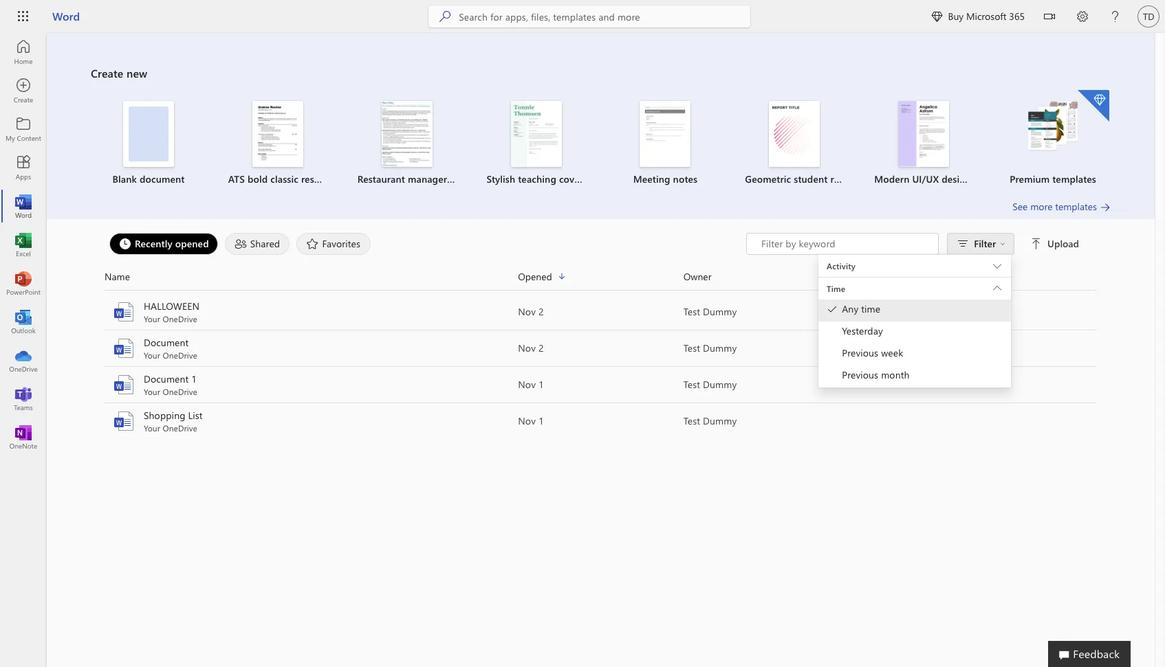 Task type: locate. For each thing, give the bounding box(es) containing it.
1 vertical spatial 2
[[538, 342, 544, 355]]

halloween
[[144, 300, 199, 313]]

dummy for document
[[703, 342, 737, 355]]

resume
[[301, 173, 334, 186], [450, 173, 482, 186]]

ats
[[228, 173, 245, 186]]

0 horizontal spatial resume
[[301, 173, 334, 186]]

templates up see more templates button
[[1052, 173, 1096, 186]]

stylish
[[487, 173, 515, 186]]

document 1 your onedrive
[[144, 373, 197, 398]]

2 nov from the top
[[518, 342, 536, 355]]

recently opened
[[135, 237, 209, 250]]

ats bold classic resume image
[[252, 101, 303, 167]]

nov for document 1
[[518, 378, 536, 391]]

word image down apps icon
[[17, 199, 30, 213]]

activity up time
[[849, 270, 881, 283]]

activity down filter by keyword text box at the top right of page
[[827, 261, 855, 272]]

time
[[861, 303, 881, 316]]

meeting
[[633, 173, 670, 186]]

document
[[140, 173, 185, 186]]

Filter by keyword text field
[[760, 237, 931, 251]]

row containing name
[[105, 269, 1097, 291]]

2 vertical spatial word image
[[113, 338, 135, 360]]

1 horizontal spatial letter
[[1010, 173, 1033, 186]]

document inside document your onedrive
[[144, 336, 189, 349]]

2 your from the top
[[144, 350, 160, 361]]

letter left meeting
[[586, 173, 610, 186]]

2 document from the top
[[144, 373, 189, 386]]


[[1000, 241, 1006, 247]]

tab list
[[106, 233, 746, 255]]

word
[[52, 9, 80, 23]]

2 menu from the top
[[818, 278, 1011, 389]]

0 vertical spatial word image
[[113, 374, 135, 396]]

document down halloween your onedrive
[[144, 336, 189, 349]]

2 dummy from the top
[[703, 342, 737, 355]]

3 test from the top
[[683, 378, 700, 391]]

2 nov 1 from the top
[[518, 415, 544, 428]]

nov 2
[[518, 305, 544, 318], [518, 342, 544, 355]]

2 letter from the left
[[1010, 173, 1033, 186]]

0 vertical spatial previous
[[842, 347, 878, 360]]

navigation
[[0, 33, 47, 457]]

2 for halloween
[[538, 305, 544, 318]]

letter
[[586, 173, 610, 186], [1010, 173, 1033, 186]]

1 2 from the top
[[538, 305, 544, 318]]

geometric student report element
[[738, 101, 858, 186]]

word image
[[113, 374, 135, 396], [113, 411, 135, 433]]

document inside document 1 your onedrive
[[144, 373, 189, 386]]

4 dummy from the top
[[703, 415, 737, 428]]

0 vertical spatial nov 2
[[518, 305, 544, 318]]

previous down previous week
[[842, 369, 878, 382]]

previous down yesterday
[[842, 347, 878, 360]]

0 horizontal spatial cover
[[559, 173, 583, 186]]

1 vertical spatial word image
[[113, 411, 135, 433]]

nov 1
[[518, 378, 544, 391], [518, 415, 544, 428]]

2 for document
[[538, 342, 544, 355]]

premium templates element
[[997, 90, 1109, 186]]

1 onedrive from the top
[[163, 314, 197, 325]]


[[827, 304, 838, 315]]

templates
[[1052, 173, 1096, 186], [1055, 200, 1097, 213]]

None search field
[[429, 6, 750, 28]]

1 inside document 1 your onedrive
[[191, 373, 197, 386]]

teams image
[[17, 392, 30, 406]]

1 horizontal spatial resume
[[450, 173, 482, 186]]

3 onedrive from the top
[[163, 387, 197, 398]]

your down 'halloween'
[[144, 314, 160, 325]]

1 vertical spatial nov 1
[[518, 415, 544, 428]]

shared element
[[225, 233, 290, 255]]

week
[[881, 347, 903, 360]]

cover right designer
[[983, 173, 1007, 186]]

templates right more
[[1055, 200, 1097, 213]]

your inside document your onedrive
[[144, 350, 160, 361]]

your inside halloween your onedrive
[[144, 314, 160, 325]]

word image inside name halloween cell
[[113, 301, 135, 323]]

see
[[1013, 200, 1028, 213]]

any time checkbox item
[[818, 300, 1011, 322]]

word image inside name shopping list cell
[[113, 411, 135, 433]]

nov
[[518, 305, 536, 318], [518, 342, 536, 355], [518, 378, 536, 391], [518, 415, 536, 428]]

document down document your onedrive
[[144, 373, 189, 386]]

previous
[[842, 347, 878, 360], [842, 369, 878, 382]]

previous for previous month
[[842, 369, 878, 382]]

1 word image from the top
[[113, 374, 135, 396]]

list containing blank document
[[91, 89, 1111, 200]]

4 your from the top
[[144, 423, 160, 434]]

document your onedrive
[[144, 336, 197, 361]]

test
[[683, 305, 700, 318], [683, 342, 700, 355], [683, 378, 700, 391], [683, 415, 700, 428]]

td button
[[1132, 0, 1165, 33]]

2 onedrive from the top
[[163, 350, 197, 361]]

your
[[144, 314, 160, 325], [144, 350, 160, 361], [144, 387, 160, 398], [144, 423, 160, 434]]

resume right classic
[[301, 173, 334, 186]]

recently
[[135, 237, 172, 250]]

activity inside displaying 4 out of 9 files. status
[[827, 261, 855, 272]]

name document 1 cell
[[105, 373, 518, 398]]

2
[[538, 305, 544, 318], [538, 342, 544, 355]]

menu
[[818, 254, 1011, 255], [818, 278, 1011, 389], [818, 300, 1011, 388]]

2 test from the top
[[683, 342, 700, 355]]

restaurant manager resume image
[[381, 101, 432, 167]]

see more templates
[[1013, 200, 1097, 213]]

word image left document 1 your onedrive
[[113, 374, 135, 396]]

owner button
[[683, 269, 849, 285]]

your down shopping
[[144, 423, 160, 434]]

filter
[[974, 237, 996, 250]]

3 nov from the top
[[518, 378, 536, 391]]

1 dummy from the top
[[703, 305, 737, 318]]

word image
[[17, 199, 30, 213], [113, 301, 135, 323], [113, 338, 135, 360]]

meeting notes image
[[640, 101, 691, 167]]

row
[[105, 269, 1097, 291]]

2 test dummy from the top
[[683, 342, 737, 355]]

onedrive down 'halloween'
[[163, 314, 197, 325]]

outlook image
[[17, 315, 30, 329]]

feedback button
[[1048, 642, 1131, 668]]

1 vertical spatial templates
[[1055, 200, 1097, 213]]

0 vertical spatial document
[[144, 336, 189, 349]]

1 vertical spatial nov 2
[[518, 342, 544, 355]]

cover right teaching
[[559, 173, 583, 186]]

test dummy for halloween
[[683, 305, 737, 318]]


[[931, 11, 942, 22]]

stylish teaching cover letter image
[[511, 101, 562, 167]]

1 nov from the top
[[518, 305, 536, 318]]

blank document
[[112, 173, 185, 186]]

microsoft
[[966, 10, 1007, 23]]

1 resume from the left
[[301, 173, 334, 186]]

displaying 4 out of 9 files. status
[[746, 233, 1082, 389]]

3 test dummy from the top
[[683, 378, 737, 391]]

2 nov 2 from the top
[[518, 342, 544, 355]]

word image for document
[[113, 338, 135, 360]]

1 previous from the top
[[842, 347, 878, 360]]

modern ui/ux designer cover letter
[[874, 173, 1033, 186]]

restaurant manager resume element
[[351, 101, 482, 186]]

name halloween cell
[[105, 300, 518, 325]]

test for document 1
[[683, 378, 700, 391]]

apps image
[[17, 161, 30, 175]]

1 test from the top
[[683, 305, 700, 318]]

4 test from the top
[[683, 415, 700, 428]]

0 vertical spatial templates
[[1052, 173, 1096, 186]]

report
[[830, 173, 858, 186]]

onedrive up list
[[163, 387, 197, 398]]

onedrive down list
[[163, 423, 197, 434]]

onenote image
[[17, 431, 30, 444]]

 any time
[[827, 303, 881, 316]]

4 nov from the top
[[518, 415, 536, 428]]

geometric
[[745, 173, 791, 186]]

document
[[144, 336, 189, 349], [144, 373, 189, 386]]

2 word image from the top
[[113, 411, 135, 433]]

letter up see in the right of the page
[[1010, 173, 1033, 186]]

opened button
[[518, 269, 683, 285]]

2 cover from the left
[[983, 173, 1007, 186]]

td
[[1143, 11, 1154, 22]]

opened
[[518, 270, 552, 283]]

word image inside name document cell
[[113, 338, 135, 360]]

365
[[1009, 10, 1025, 23]]

onedrive image
[[17, 354, 30, 367]]

word image inside name document 1 cell
[[113, 374, 135, 396]]

your inside document 1 your onedrive
[[144, 387, 160, 398]]

3 your from the top
[[144, 387, 160, 398]]

word image left document your onedrive
[[113, 338, 135, 360]]

1 vertical spatial previous
[[842, 369, 878, 382]]

1 document from the top
[[144, 336, 189, 349]]

shopping
[[144, 409, 185, 422]]

1 vertical spatial document
[[144, 373, 189, 386]]

yesterday
[[842, 325, 883, 338]]

0 vertical spatial nov 1
[[518, 378, 544, 391]]

4 onedrive from the top
[[163, 423, 197, 434]]

nov for halloween
[[518, 305, 536, 318]]

dummy
[[703, 305, 737, 318], [703, 342, 737, 355], [703, 378, 737, 391], [703, 415, 737, 428]]

1 horizontal spatial cover
[[983, 173, 1007, 186]]

2 2 from the top
[[538, 342, 544, 355]]

geometric student report image
[[769, 101, 820, 167]]

shared tab
[[221, 233, 293, 255]]

nov 2 for document
[[518, 342, 544, 355]]

your up shopping
[[144, 387, 160, 398]]

templates inside "premium templates" element
[[1052, 173, 1096, 186]]

0 vertical spatial 2
[[538, 305, 544, 318]]

word image left shopping
[[113, 411, 135, 433]]

onedrive up document 1 your onedrive
[[163, 350, 197, 361]]

see more templates button
[[1013, 200, 1111, 214]]

list
[[91, 89, 1111, 200]]

cover
[[559, 173, 583, 186], [983, 173, 1007, 186]]

designer
[[942, 173, 980, 186]]


[[1044, 11, 1055, 22]]

2 previous from the top
[[842, 369, 878, 382]]

resume left stylish
[[450, 173, 482, 186]]

1 test dummy from the top
[[683, 305, 737, 318]]

stylish teaching cover letter
[[487, 173, 610, 186]]

upload
[[1048, 237, 1079, 250]]

Search box. Suggestions appear as you type. search field
[[459, 6, 750, 28]]

your up document 1 your onedrive
[[144, 350, 160, 361]]

nov 1 for document 1
[[518, 378, 544, 391]]

1 nov 2 from the top
[[518, 305, 544, 318]]

word banner
[[0, 0, 1165, 36]]

word image down name
[[113, 301, 135, 323]]

0 horizontal spatial letter
[[586, 173, 610, 186]]

3 dummy from the top
[[703, 378, 737, 391]]

onedrive
[[163, 314, 197, 325], [163, 350, 197, 361], [163, 387, 197, 398], [163, 423, 197, 434]]

1 vertical spatial word image
[[113, 301, 135, 323]]

activity
[[827, 261, 855, 272], [849, 270, 881, 283]]

1 nov 1 from the top
[[518, 378, 544, 391]]

stylish teaching cover letter element
[[480, 101, 610, 186]]

test dummy
[[683, 305, 737, 318], [683, 342, 737, 355], [683, 378, 737, 391], [683, 415, 737, 428]]

1 your from the top
[[144, 314, 160, 325]]

tab list containing recently opened
[[106, 233, 746, 255]]

student
[[794, 173, 828, 186]]

test dummy for document
[[683, 342, 737, 355]]

1
[[191, 373, 197, 386], [538, 378, 544, 391], [538, 415, 544, 428]]

4 test dummy from the top
[[683, 415, 737, 428]]



Task type: describe. For each thing, give the bounding box(es) containing it.
test dummy for document 1
[[683, 378, 737, 391]]

filter 
[[974, 237, 1006, 250]]

favorites element
[[297, 233, 371, 255]]

row inside create new "main content"
[[105, 269, 1097, 291]]

ats bold classic resume element
[[221, 101, 334, 186]]

document for your
[[144, 336, 189, 349]]

restaurant manager resume
[[357, 173, 482, 186]]

2 resume from the left
[[450, 173, 482, 186]]

your inside shopping list your onedrive
[[144, 423, 160, 434]]

templates inside see more templates button
[[1055, 200, 1097, 213]]

classic
[[270, 173, 298, 186]]

name
[[105, 270, 130, 283]]

bold
[[248, 173, 268, 186]]

restaurant
[[357, 173, 405, 186]]

 upload
[[1031, 237, 1079, 250]]

word image for document
[[113, 374, 135, 396]]

favorites
[[322, 237, 360, 250]]

opened
[[175, 237, 209, 250]]

excel image
[[17, 238, 30, 252]]

activity inside column header
[[849, 270, 881, 283]]

test for halloween
[[683, 305, 700, 318]]

0 vertical spatial word image
[[17, 199, 30, 213]]

name document cell
[[105, 336, 518, 361]]

meeting notes
[[633, 173, 698, 186]]

document for 1
[[144, 373, 189, 386]]

create
[[91, 66, 123, 80]]

premium
[[1010, 173, 1050, 186]]

1 menu from the top
[[818, 254, 1011, 255]]

create new main content
[[47, 33, 1155, 440]]

name shopping list cell
[[105, 409, 518, 434]]

1 for 1
[[538, 378, 544, 391]]

word image for halloween
[[113, 301, 135, 323]]

manager
[[408, 173, 447, 186]]

previous month
[[842, 369, 910, 382]]

activity, column 4 of 4 column header
[[849, 269, 1097, 285]]

premium templates
[[1010, 173, 1096, 186]]

1 cover from the left
[[559, 173, 583, 186]]

dummy for shopping list
[[703, 415, 737, 428]]

home image
[[17, 45, 30, 59]]

1 letter from the left
[[586, 173, 610, 186]]

test for document
[[683, 342, 700, 355]]

ui/ux
[[912, 173, 939, 186]]

more
[[1030, 200, 1053, 213]]

create image
[[17, 84, 30, 98]]

premium templates diamond image
[[1078, 90, 1109, 122]]

my content image
[[17, 122, 30, 136]]

 buy microsoft 365
[[931, 10, 1025, 23]]

shared
[[250, 237, 280, 250]]

previous week
[[842, 347, 903, 360]]

word image for shopping
[[113, 411, 135, 433]]

nov for shopping list
[[518, 415, 536, 428]]


[[1031, 239, 1042, 250]]

recently opened element
[[109, 233, 218, 255]]

1 for list
[[538, 415, 544, 428]]

halloween your onedrive
[[144, 300, 199, 325]]

onedrive inside document your onedrive
[[163, 350, 197, 361]]

premium templates image
[[1028, 101, 1078, 152]]

nov 1 for shopping list
[[518, 415, 544, 428]]

month
[[881, 369, 910, 382]]

meeting notes element
[[609, 101, 722, 186]]

3 menu from the top
[[818, 300, 1011, 388]]

feedback
[[1073, 647, 1120, 662]]

time
[[827, 283, 845, 294]]

blank
[[112, 173, 137, 186]]

teaching
[[518, 173, 556, 186]]

nov for document
[[518, 342, 536, 355]]

test dummy for shopping list
[[683, 415, 737, 428]]

onedrive inside document 1 your onedrive
[[163, 387, 197, 398]]

blank document element
[[92, 101, 205, 186]]

geometric student report
[[745, 173, 858, 186]]

modern ui/ux designer cover letter image
[[898, 101, 949, 167]]

 button
[[1033, 0, 1066, 36]]

dummy for document 1
[[703, 378, 737, 391]]

favorites tab
[[293, 233, 374, 255]]

recently opened tab
[[106, 233, 221, 255]]

owner
[[683, 270, 712, 283]]

onedrive inside halloween your onedrive
[[163, 314, 197, 325]]

new
[[127, 66, 147, 80]]

list
[[188, 409, 203, 422]]

modern
[[874, 173, 910, 186]]

test for shopping list
[[683, 415, 700, 428]]

powerpoint image
[[17, 276, 30, 290]]

onedrive inside shopping list your onedrive
[[163, 423, 197, 434]]

shopping list your onedrive
[[144, 409, 203, 434]]

create new
[[91, 66, 147, 80]]

buy
[[948, 10, 964, 23]]

ats bold classic resume
[[228, 173, 334, 186]]

modern ui/ux designer cover letter element
[[867, 101, 1033, 186]]

dummy for halloween
[[703, 305, 737, 318]]

any
[[842, 303, 859, 316]]

name button
[[105, 269, 518, 285]]

tab list inside create new "main content"
[[106, 233, 746, 255]]

previous for previous week
[[842, 347, 878, 360]]

nov 2 for halloween
[[518, 305, 544, 318]]

notes
[[673, 173, 698, 186]]

list inside create new "main content"
[[91, 89, 1111, 200]]



Task type: vqa. For each thing, say whether or not it's contained in the screenshot.
HALLOWEEN Test
yes



